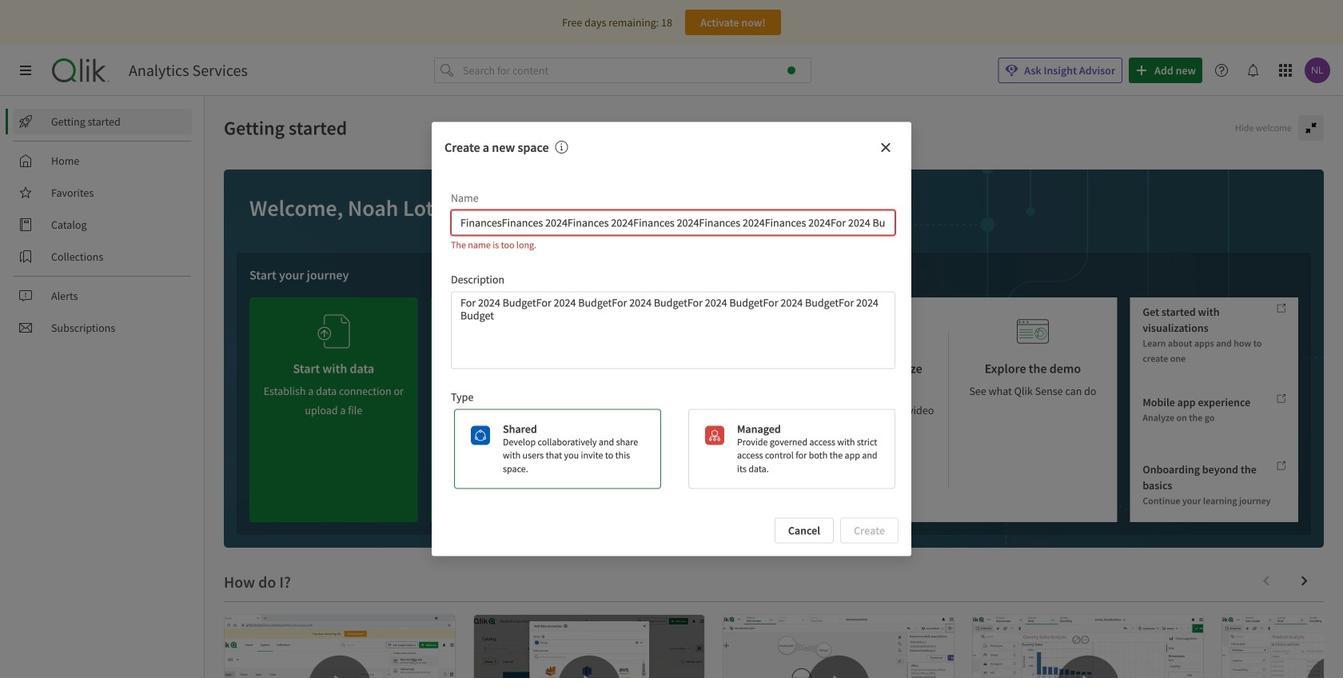 Task type: vqa. For each thing, say whether or not it's contained in the screenshot.
Hide welcome ICON in the top of the page
yes



Task type: describe. For each thing, give the bounding box(es) containing it.
close image
[[880, 141, 892, 154]]

home badge image
[[788, 66, 796, 74]]

analyze sample data image
[[680, 310, 712, 353]]



Task type: locate. For each thing, give the bounding box(es) containing it.
close sidebar menu image
[[19, 64, 32, 77]]

invite users image
[[499, 304, 531, 346]]

navigation pane element
[[0, 102, 204, 347]]

option group
[[448, 409, 896, 489]]

hide welcome image
[[1305, 122, 1318, 134]]

None text field
[[451, 210, 896, 235], [451, 291, 896, 369], [451, 210, 896, 235], [451, 291, 896, 369]]

dialog
[[432, 122, 912, 556]]

analytics services element
[[129, 61, 248, 80]]

explore the demo image
[[1017, 310, 1049, 353]]

main content
[[205, 96, 1343, 678]]



